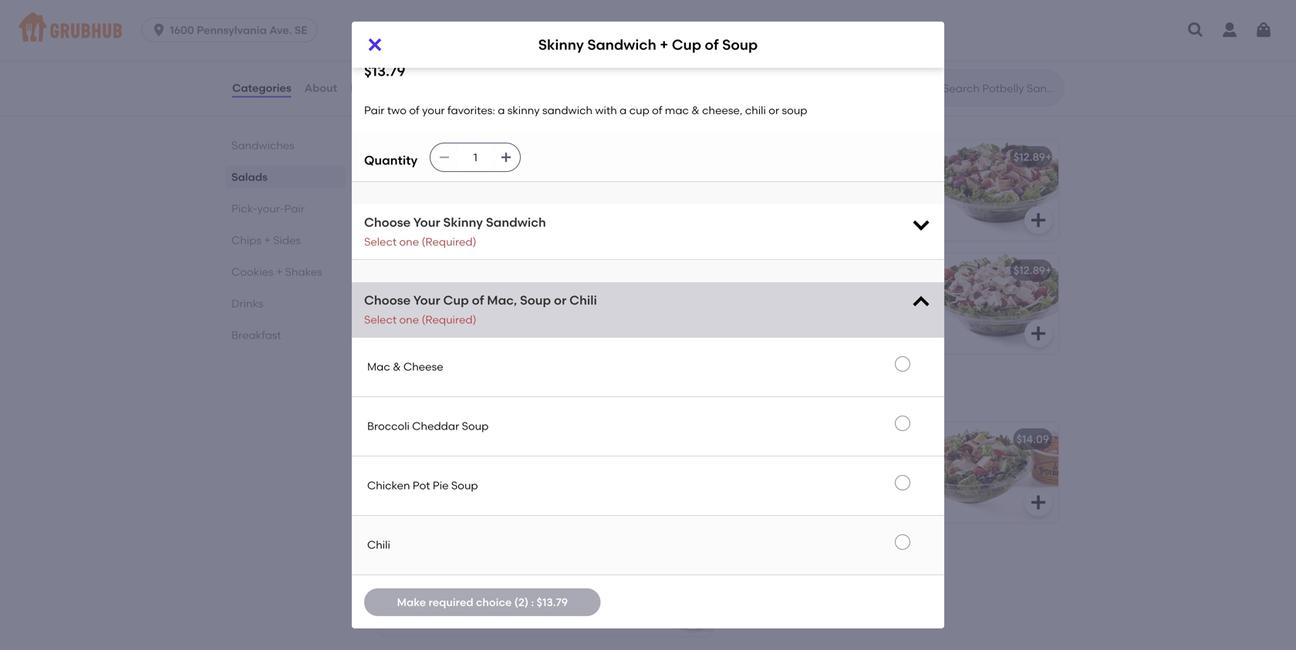Task type: describe. For each thing, give the bounding box(es) containing it.
$12.89 + for chicken salad, provolone, dried cranberries, cucumbers, tomatoes, field greens, balsamic vinaigrette
[[1014, 264, 1052, 277]]

chips
[[231, 234, 262, 247]]

reviews
[[350, 81, 393, 94]]

main navigation navigation
[[0, 0, 1296, 60]]

powerhouse
[[389, 264, 454, 277]]

skinny sandwich + cup of soup image
[[597, 423, 713, 523]]

quantity
[[364, 153, 418, 168]]

all-natural grilled chicken breast, fresh-sliced avocado, hummus, hard-boiled egg, cucumber, tomatoes, served on a bed of field greens, with fat free vinaigrette
[[389, 286, 566, 362]]

grilled for avocado,
[[447, 286, 479, 299]]

broccoli cheddar soup button
[[352, 397, 944, 456]]

svg image for apple walnut salad image
[[1029, 211, 1048, 230]]

field inside chicken salad, provolone, dried cranberries, cucumbers, tomatoes, field greens, balsamic vinaigrette
[[734, 317, 757, 330]]

chicken for chicken salad, provolone, dried cranberries, cucumbers, tomatoes, field greens, balsamic vinaigrette
[[734, 286, 777, 299]]

walnuts,
[[734, 219, 778, 232]]

1 vertical spatial pick-
[[376, 386, 419, 406]]

favorites: for $13.79
[[447, 104, 495, 117]]

balsamic inside all-natural grilled chicken breast, crumbled blue cheese, grapes, apples, dried cranberries, candied walnuts, served on a bed of field greens, with balsamic vinaigrette
[[800, 235, 848, 248]]

of inside all-natural grilled chicken breast, crumbled blue cheese, grapes, apples, dried cranberries, candied walnuts, served on a bed of field greens, with balsamic vinaigrette
[[867, 219, 877, 232]]

boiled
[[418, 317, 451, 330]]

1600 pennsylvania ave. se button
[[141, 18, 324, 42]]

0 vertical spatial cup
[[672, 36, 701, 53]]

apples,
[[734, 204, 773, 217]]

blue
[[788, 188, 810, 201]]

farmhouse salad button
[[380, 140, 713, 240]]

$12.89 for chicken salad, provolone, dried cranberries, cucumbers, tomatoes, field greens, balsamic vinaigrette
[[1014, 264, 1045, 277]]

mac for $13.79
[[665, 104, 689, 117]]

cup for skinny sandwich + cup of soup
[[476, 470, 496, 484]]

svg image for tuna salad image at the top
[[684, 42, 702, 61]]

& inside pair two of your favorites: a skinny sandwich with a cup of mac & cheese, chili or soup
[[538, 470, 546, 484]]

skinny inside choose your skinny sandwich select one (required)
[[443, 215, 483, 230]]

$14.09
[[1017, 433, 1049, 446]]

mac & cheese
[[367, 360, 443, 374]]

$12.89 + for all-natural grilled chicken breast, fresh-sliced avocado, hummus, hard-boiled egg, cucumber, tomatoes, served on a bed of field greens, with fat free vinaigrette
[[668, 264, 706, 277]]

free
[[472, 348, 492, 362]]

:
[[531, 596, 534, 609]]

dried inside chicken salad, provolone, dried cranberries, cucumbers, tomatoes, field greens, balsamic vinaigrette
[[872, 286, 899, 299]]

salad up provolone,
[[814, 264, 845, 277]]

all-natural grilled chicken breast, crumbled blue cheese, grapes, apples, dried cranberries, candied walnuts, served on a bed of field greens, with balsamic vinaigrette
[[734, 172, 914, 248]]

salad,
[[780, 286, 812, 299]]

two inside pair two of your favorites: a half salad with a cup of mac & cheese, chili or soup
[[757, 455, 777, 468]]

mac inside pair two of your favorites: a half salad with a cup of mac & cheese, chili or soup
[[836, 470, 860, 484]]

make required choice (2) : $13.79
[[397, 596, 568, 609]]

cranberries, inside chicken salad, provolone, dried cranberries, cucumbers, tomatoes, field greens, balsamic vinaigrette
[[734, 301, 797, 315]]

chicken for avocado,
[[482, 286, 522, 299]]

favorites: for skinny sandwich + half salad
[[472, 568, 520, 581]]

choice
[[476, 596, 512, 609]]

chili button
[[352, 516, 944, 575]]

two for skinny sandwich + half salad
[[412, 568, 431, 581]]

skinny sandwich + half salad image
[[597, 536, 713, 636]]

soup for skinny sandwich + cup of soup
[[469, 486, 494, 499]]

tuna salad image
[[597, 0, 713, 71]]

sandwiches
[[231, 139, 295, 152]]

farmhouse
[[389, 151, 448, 164]]

soup inside pair two of your favorites: a half salad with a cup of mac & cheese, chili or soup
[[771, 486, 797, 499]]

skinny for skinny sandwich + half salad
[[532, 568, 564, 581]]

grilled for cheese,
[[793, 172, 825, 186]]

sides
[[273, 234, 301, 247]]

all- for all-natural grilled chicken breast, crumbled blue cheese, grapes, apples, dried cranberries, candied walnuts, served on a bed of field greens, with balsamic vinaigrette
[[734, 172, 752, 186]]

or inside choose your cup of mac, soup or chili select one (required)
[[554, 293, 567, 308]]

powerhouse salad image
[[597, 254, 713, 354]]

field for all-natural grilled chicken breast, crumbled blue cheese, grapes, apples, dried cranberries, candied walnuts, served on a bed of field greens, with balsamic vinaigrette
[[880, 219, 902, 232]]

provolone,
[[814, 286, 869, 299]]

skinny for $13.79
[[507, 104, 540, 117]]

pair inside pair two of your favorites: a half salad with a cup of mac & cheese, chili or soup
[[734, 455, 755, 468]]

0 vertical spatial skinny sandwich + cup of soup
[[538, 36, 758, 53]]

vinaigrette inside the "all-natural grilled chicken breast, fresh-sliced avocado, hummus, hard-boiled egg, cucumber, tomatoes, served on a bed of field greens, with fat free vinaigrette"
[[494, 348, 551, 362]]

your for skinny sandwich + cup of soup
[[447, 455, 470, 468]]

half inside pair two of your favorites: a half salad with a cup of mac & cheese, chili or soup
[[878, 455, 898, 468]]

cup inside choose your cup of mac, soup or chili select one (required)
[[443, 293, 469, 308]]

broccoli
[[367, 420, 410, 433]]

breast, for hummus,
[[525, 286, 562, 299]]

skinny sandwich + half salad
[[389, 546, 545, 559]]

your for skinny sandwich + half salad
[[447, 568, 470, 581]]

natural for crumbled
[[752, 172, 790, 186]]

hummus,
[[504, 301, 552, 315]]

soup for $13.79
[[782, 104, 807, 117]]

chili inside button
[[367, 539, 390, 552]]

of inside pair two of your favorites: a skinny sandwich with a half salad
[[434, 568, 444, 581]]

sandwich for skinny sandwich + half salad
[[389, 584, 439, 597]]

salad for powerhouse
[[456, 264, 487, 277]]

broccoli cheddar soup
[[367, 420, 489, 433]]

mac for skinny sandwich + cup of soup
[[511, 470, 535, 484]]

with inside all-natural grilled chicken breast, crumbled blue cheese, grapes, apples, dried cranberries, candied walnuts, served on a bed of field greens, with balsamic vinaigrette
[[775, 235, 797, 248]]

sandwich for skinny sandwich + cup of soup
[[389, 470, 439, 484]]

chili inside choose your cup of mac, soup or chili select one (required)
[[570, 293, 597, 308]]

salad inside pair two of your favorites: a skinny sandwich with a half salad
[[498, 584, 527, 597]]

reviews button
[[350, 60, 394, 116]]

sandwich inside choose your skinny sandwich select one (required)
[[486, 215, 546, 230]]

natural for fresh-
[[406, 286, 444, 299]]

1600 pennsylvania ave. se
[[170, 24, 308, 37]]

your for skinny
[[413, 215, 440, 230]]

0 vertical spatial $13.79
[[364, 63, 405, 80]]

breakfast
[[231, 329, 281, 342]]

candied
[[870, 204, 914, 217]]

fresh-
[[389, 301, 419, 315]]

one inside choose your cup of mac, soup or chili select one (required)
[[399, 313, 419, 326]]

half
[[490, 546, 512, 559]]

crumbled
[[734, 188, 785, 201]]

powerhouse salad
[[389, 264, 487, 277]]

required
[[429, 596, 473, 609]]

sliced
[[419, 301, 449, 315]]

chicken salad, provolone, dried cranberries, cucumbers, tomatoes, field greens, balsamic vinaigrette
[[734, 286, 917, 330]]

a inside the "all-natural grilled chicken breast, fresh-sliced avocado, hummus, hard-boiled egg, cucumber, tomatoes, served on a bed of field greens, with fat free vinaigrette"
[[498, 333, 505, 346]]

1 horizontal spatial your-
[[419, 386, 461, 406]]

mac & cheese button
[[352, 338, 944, 396]]

choose your skinny sandwich select one (required)
[[364, 215, 546, 249]]

1 vertical spatial skinny sandwich + cup of soup
[[389, 433, 555, 446]]

0 horizontal spatial your-
[[257, 202, 284, 215]]

with inside pair two of your favorites: a skinny sandwich with a half salad
[[442, 584, 464, 597]]

chicken salad salad
[[734, 264, 845, 277]]

cheddar
[[412, 420, 459, 433]]

on for cranberries,
[[818, 219, 831, 232]]

pair two of your favorites: a half salad with a cup of mac & cheese, chili or soup
[[734, 455, 913, 499]]

hard-
[[389, 317, 418, 330]]

with inside pair two of your favorites: a half salad with a cup of mac & cheese, chili or soup
[[766, 470, 788, 484]]

greens, inside chicken salad, provolone, dried cranberries, cucumbers, tomatoes, field greens, balsamic vinaigrette
[[759, 317, 798, 330]]



Task type: vqa. For each thing, say whether or not it's contained in the screenshot.
of in Pair Two Of Your Favorites: A Skinny Sandwich With A Half Salad
yes



Task type: locate. For each thing, give the bounding box(es) containing it.
make
[[397, 596, 426, 609]]

about
[[304, 81, 337, 94]]

chicken salad salad image
[[943, 254, 1058, 354]]

favorites: inside pair two of your favorites: a half salad with a cup of mac & cheese, chili or soup
[[818, 455, 866, 468]]

two
[[387, 104, 407, 117], [412, 455, 431, 468], [757, 455, 777, 468], [412, 568, 431, 581]]

pick-your-pair
[[231, 202, 305, 215], [376, 386, 494, 406]]

1 vertical spatial your
[[413, 293, 440, 308]]

greens, down the walnuts,
[[734, 235, 773, 248]]

soup
[[782, 104, 807, 117], [469, 486, 494, 499], [771, 486, 797, 499]]

skinny
[[538, 36, 584, 53], [443, 215, 483, 230], [389, 433, 423, 446], [389, 546, 423, 559]]

salads down the 'sandwiches'
[[231, 171, 268, 184]]

soup
[[722, 36, 758, 53], [520, 293, 551, 308], [462, 420, 489, 433], [528, 433, 555, 446], [451, 479, 478, 492]]

natural up crumbled in the top of the page
[[752, 172, 790, 186]]

chicken left 'pot'
[[367, 479, 410, 492]]

select inside choose your cup of mac, soup or chili select one (required)
[[364, 313, 397, 326]]

(2)
[[514, 596, 529, 609]]

0 vertical spatial all-
[[734, 172, 752, 186]]

tomatoes, inside chicken salad, provolone, dried cranberries, cucumbers, tomatoes, field greens, balsamic vinaigrette
[[864, 301, 917, 315]]

select
[[364, 235, 397, 249], [364, 313, 397, 326]]

greens, down hard- on the left of the page
[[389, 348, 427, 362]]

0 vertical spatial bed
[[843, 219, 864, 232]]

chicken left salad,
[[734, 286, 777, 299]]

1 vertical spatial one
[[399, 313, 419, 326]]

0 vertical spatial half
[[878, 455, 898, 468]]

choose inside choose your skinny sandwich select one (required)
[[364, 215, 411, 230]]

0 horizontal spatial served
[[445, 333, 480, 346]]

2 vertical spatial greens,
[[389, 348, 427, 362]]

on up free
[[482, 333, 495, 346]]

pie
[[433, 479, 449, 492]]

one
[[399, 235, 419, 249], [399, 313, 419, 326]]

1 vertical spatial salads
[[231, 171, 268, 184]]

pair two of your favorites: a skinny sandwich with a half salad
[[389, 568, 564, 597]]

(required) inside choose your skinny sandwich select one (required)
[[422, 235, 476, 249]]

svg image inside 1600 pennsylvania ave. se button
[[151, 22, 167, 38]]

served for balsamic
[[780, 219, 815, 232]]

your up boiled
[[413, 293, 440, 308]]

choose up hard- on the left of the page
[[364, 293, 411, 308]]

two inside pair two of your favorites: a skinny sandwich with a half salad
[[412, 568, 431, 581]]

greens,
[[734, 235, 773, 248], [759, 317, 798, 330], [389, 348, 427, 362]]

pair
[[364, 104, 385, 117], [284, 202, 305, 215], [461, 386, 494, 406], [389, 455, 409, 468], [734, 455, 755, 468], [389, 568, 409, 581]]

2 horizontal spatial mac
[[836, 470, 860, 484]]

vinaigrette inside all-natural grilled chicken breast, crumbled blue cheese, grapes, apples, dried cranberries, candied walnuts, served on a bed of field greens, with balsamic vinaigrette
[[851, 235, 907, 248]]

0 horizontal spatial pick-
[[231, 202, 257, 215]]

0 horizontal spatial cranberries,
[[734, 301, 797, 315]]

bed for candied
[[843, 219, 864, 232]]

1 vertical spatial vinaigrette
[[851, 317, 908, 330]]

cheese
[[404, 360, 443, 374]]

0 vertical spatial pair two of your favorites: a skinny sandwich with a cup of mac & cheese, chili or soup
[[364, 104, 807, 117]]

2 one from the top
[[399, 313, 419, 326]]

skinny inside pair two of your favorites: a skinny sandwich with a half salad
[[532, 568, 564, 581]]

1 vertical spatial $13.79
[[537, 596, 568, 609]]

chili for $13.79
[[745, 104, 766, 117]]

pot
[[413, 479, 430, 492]]

apple walnut salad image
[[943, 140, 1058, 240]]

0 horizontal spatial natural
[[406, 286, 444, 299]]

balsamic down cucumbers, at the right top of page
[[800, 317, 849, 330]]

pick-your-pair up cheddar
[[376, 386, 494, 406]]

avocado,
[[452, 301, 501, 315]]

0 horizontal spatial mac
[[511, 470, 535, 484]]

bed down cucumber,
[[508, 333, 528, 346]]

natural
[[752, 172, 790, 186], [406, 286, 444, 299]]

0 horizontal spatial cup
[[443, 293, 469, 308]]

pick- up chips
[[231, 202, 257, 215]]

grilled up avocado,
[[447, 286, 479, 299]]

&
[[691, 104, 700, 117], [393, 360, 401, 374], [538, 470, 546, 484], [862, 470, 871, 484]]

select up mac
[[364, 313, 397, 326]]

mac,
[[487, 293, 517, 308]]

2 your from the top
[[413, 293, 440, 308]]

0 vertical spatial balsamic
[[800, 235, 848, 248]]

favorites: inside pair two of your favorites: a skinny sandwich with a half salad
[[472, 568, 520, 581]]

0 horizontal spatial salad
[[498, 584, 527, 597]]

salad for farmhouse
[[451, 151, 481, 164]]

cup inside pair two of your favorites: a skinny sandwich with a cup of mac & cheese, chili or soup
[[476, 470, 496, 484]]

field
[[880, 219, 902, 232], [734, 317, 757, 330], [544, 333, 566, 346]]

1 vertical spatial bed
[[508, 333, 528, 346]]

bed down grapes,
[[843, 219, 864, 232]]

all- up crumbled in the top of the page
[[734, 172, 752, 186]]

of inside the "all-natural grilled chicken breast, fresh-sliced avocado, hummus, hard-boiled egg, cucumber, tomatoes, served on a bed of field greens, with fat free vinaigrette"
[[531, 333, 541, 346]]

salad inside button
[[451, 151, 481, 164]]

cookies
[[231, 265, 273, 279]]

0 vertical spatial your
[[413, 215, 440, 230]]

soup inside pair two of your favorites: a skinny sandwich with a cup of mac & cheese, chili or soup
[[469, 486, 494, 499]]

field down chicken salad salad
[[734, 317, 757, 330]]

1 horizontal spatial cranberries,
[[805, 204, 868, 217]]

1 vertical spatial chicken
[[734, 286, 777, 299]]

breast, inside the "all-natural grilled chicken breast, fresh-sliced avocado, hummus, hard-boiled egg, cucumber, tomatoes, served on a bed of field greens, with fat free vinaigrette"
[[525, 286, 562, 299]]

about button
[[304, 60, 338, 116]]

grapes,
[[856, 188, 895, 201]]

0 vertical spatial sandwich
[[542, 104, 593, 117]]

0 vertical spatial salads
[[376, 104, 432, 124]]

1 vertical spatial chicken
[[482, 286, 522, 299]]

dried
[[775, 204, 803, 217], [872, 286, 899, 299]]

salad up avocado,
[[456, 264, 487, 277]]

1 vertical spatial skinny
[[532, 455, 564, 468]]

breast, inside all-natural grilled chicken breast, crumbled blue cheese, grapes, apples, dried cranberries, candied walnuts, served on a bed of field greens, with balsamic vinaigrette
[[871, 172, 907, 186]]

mac
[[665, 104, 689, 117], [511, 470, 535, 484], [836, 470, 860, 484]]

shakes
[[285, 265, 322, 279]]

0 vertical spatial vinaigrette
[[851, 235, 907, 248]]

skinny sandwich + cup of soup
[[538, 36, 758, 53], [389, 433, 555, 446]]

grilled inside all-natural grilled chicken breast, crumbled blue cheese, grapes, apples, dried cranberries, candied walnuts, served on a bed of field greens, with balsamic vinaigrette
[[793, 172, 825, 186]]

svg image
[[1187, 21, 1205, 39], [1254, 21, 1273, 39], [151, 22, 167, 38], [1029, 42, 1048, 61], [438, 151, 451, 164], [910, 214, 932, 235], [910, 292, 932, 313], [1029, 325, 1048, 343], [1029, 493, 1048, 512], [684, 607, 702, 625]]

chicken inside the "all-natural grilled chicken breast, fresh-sliced avocado, hummus, hard-boiled egg, cucumber, tomatoes, served on a bed of field greens, with fat free vinaigrette"
[[482, 286, 522, 299]]

chicken for chicken pot pie soup
[[367, 479, 410, 492]]

$13.79 up the reviews
[[364, 63, 405, 80]]

bed for cucumber,
[[508, 333, 528, 346]]

balsamic up chicken salad salad
[[800, 235, 848, 248]]

1 horizontal spatial $13.79
[[537, 596, 568, 609]]

choose up powerhouse
[[364, 215, 411, 230]]

egg,
[[453, 317, 477, 330]]

1 horizontal spatial dried
[[872, 286, 899, 299]]

one left "sliced"
[[399, 313, 419, 326]]

grilled up blue
[[793, 172, 825, 186]]

2 vertical spatial chicken
[[367, 479, 410, 492]]

natural inside all-natural grilled chicken breast, crumbled blue cheese, grapes, apples, dried cranberries, candied walnuts, served on a bed of field greens, with balsamic vinaigrette
[[752, 172, 790, 186]]

2 vertical spatial cup
[[490, 433, 512, 446]]

choose
[[364, 215, 411, 230], [364, 293, 411, 308]]

cup for $13.79
[[629, 104, 649, 117]]

your for cup
[[413, 293, 440, 308]]

on inside the "all-natural grilled chicken breast, fresh-sliced avocado, hummus, hard-boiled egg, cucumber, tomatoes, served on a bed of field greens, with fat free vinaigrette"
[[482, 333, 495, 346]]

your up powerhouse
[[413, 215, 440, 230]]

2 vertical spatial sandwich
[[389, 584, 439, 597]]

sandwich inside pair two of your favorites: a skinny sandwich with a half salad
[[389, 584, 439, 597]]

field for all-natural grilled chicken breast, fresh-sliced avocado, hummus, hard-boiled egg, cucumber, tomatoes, served on a bed of field greens, with fat free vinaigrette
[[544, 333, 566, 346]]

chili for skinny sandwich + cup of soup
[[432, 486, 453, 499]]

salads
[[376, 104, 432, 124], [231, 171, 268, 184]]

all- inside the "all-natural grilled chicken breast, fresh-sliced avocado, hummus, hard-boiled egg, cucumber, tomatoes, served on a bed of field greens, with fat free vinaigrette"
[[389, 286, 406, 299]]

choose for choose your cup of mac, soup or chili
[[364, 293, 411, 308]]

0 horizontal spatial salads
[[231, 171, 268, 184]]

1 vertical spatial greens,
[[759, 317, 798, 330]]

0 horizontal spatial grilled
[[447, 286, 479, 299]]

field down candied
[[880, 219, 902, 232]]

select up powerhouse
[[364, 235, 397, 249]]

field inside all-natural grilled chicken breast, crumbled blue cheese, grapes, apples, dried cranberries, candied walnuts, served on a bed of field greens, with balsamic vinaigrette
[[880, 219, 902, 232]]

served inside the "all-natural grilled chicken breast, fresh-sliced avocado, hummus, hard-boiled egg, cucumber, tomatoes, served on a bed of field greens, with fat free vinaigrette"
[[445, 333, 480, 346]]

1 horizontal spatial salad
[[734, 470, 763, 484]]

1 (required) from the top
[[422, 235, 476, 249]]

pick-
[[231, 202, 257, 215], [376, 386, 419, 406]]

choose for choose your skinny sandwich
[[364, 215, 411, 230]]

chicken pot pie soup button
[[352, 457, 944, 515]]

0 vertical spatial chicken
[[734, 264, 778, 277]]

1 vertical spatial select
[[364, 313, 397, 326]]

dried inside all-natural grilled chicken breast, crumbled blue cheese, grapes, apples, dried cranberries, candied walnuts, served on a bed of field greens, with balsamic vinaigrette
[[775, 204, 803, 217]]

1 vertical spatial cranberries,
[[734, 301, 797, 315]]

2 choose from the top
[[364, 293, 411, 308]]

1 select from the top
[[364, 235, 397, 249]]

2 horizontal spatial cup
[[672, 36, 701, 53]]

pennsylvania
[[197, 24, 267, 37]]

pick-your-pair up "chips + sides"
[[231, 202, 305, 215]]

your for $13.79
[[422, 104, 445, 117]]

skinny for skinny sandwich + cup of soup
[[532, 455, 564, 468]]

1 your from the top
[[413, 215, 440, 230]]

favorites:
[[447, 104, 495, 117], [472, 455, 520, 468], [818, 455, 866, 468], [472, 568, 520, 581]]

1 vertical spatial choose
[[364, 293, 411, 308]]

or inside pair two of your favorites: a skinny sandwich with a cup of mac & cheese, chili or soup
[[455, 486, 466, 499]]

bed inside the "all-natural grilled chicken breast, fresh-sliced avocado, hummus, hard-boiled egg, cucumber, tomatoes, served on a bed of field greens, with fat free vinaigrette"
[[508, 333, 528, 346]]

$13.79 right :
[[537, 596, 568, 609]]

greens, inside the "all-natural grilled chicken breast, fresh-sliced avocado, hummus, hard-boiled egg, cucumber, tomatoes, served on a bed of field greens, with fat free vinaigrette"
[[389, 348, 427, 362]]

chicken for chicken salad salad
[[734, 264, 778, 277]]

greens, inside all-natural grilled chicken breast, crumbled blue cheese, grapes, apples, dried cranberries, candied walnuts, served on a bed of field greens, with balsamic vinaigrette
[[734, 235, 773, 248]]

sandwich for $13.79
[[542, 104, 593, 117]]

0 horizontal spatial chicken
[[482, 286, 522, 299]]

categories button
[[231, 60, 292, 116]]

1 horizontal spatial served
[[780, 219, 815, 232]]

cup
[[629, 104, 649, 117], [476, 470, 496, 484], [800, 470, 820, 484]]

chili right hummus,
[[570, 293, 597, 308]]

1 choose from the top
[[364, 215, 411, 230]]

(required) inside choose your cup of mac, soup or chili select one (required)
[[422, 313, 476, 326]]

tomatoes, down hard- on the left of the page
[[389, 333, 442, 346]]

0 vertical spatial chili
[[570, 293, 597, 308]]

0 vertical spatial natural
[[752, 172, 790, 186]]

1 vertical spatial cup
[[443, 293, 469, 308]]

skinny
[[507, 104, 540, 117], [532, 455, 564, 468], [532, 568, 564, 581]]

drinks
[[231, 297, 263, 310]]

your
[[413, 215, 440, 230], [413, 293, 440, 308]]

1 horizontal spatial pick-your-pair
[[376, 386, 494, 406]]

cheese, inside pair two of your favorites: a half salad with a cup of mac & cheese, chili or soup
[[873, 470, 913, 484]]

soup inside choose your cup of mac, soup or chili select one (required)
[[520, 293, 551, 308]]

0 horizontal spatial half
[[476, 584, 496, 597]]

on for egg,
[[482, 333, 495, 346]]

field inside the "all-natural grilled chicken breast, fresh-sliced avocado, hummus, hard-boiled egg, cucumber, tomatoes, served on a bed of field greens, with fat free vinaigrette"
[[544, 333, 566, 346]]

1 vertical spatial natural
[[406, 286, 444, 299]]

1 horizontal spatial pick-
[[376, 386, 419, 406]]

natural inside the "all-natural grilled chicken breast, fresh-sliced avocado, hummus, hard-boiled egg, cucumber, tomatoes, served on a bed of field greens, with fat free vinaigrette"
[[406, 286, 444, 299]]

vinaigrette down candied
[[851, 235, 907, 248]]

your- up "chips + sides"
[[257, 202, 284, 215]]

1 vertical spatial all-
[[389, 286, 406, 299]]

salad
[[734, 470, 763, 484], [498, 584, 527, 597]]

vinaigrette
[[851, 235, 907, 248], [851, 317, 908, 330], [494, 348, 551, 362]]

two for skinny sandwich + cup of soup
[[412, 455, 431, 468]]

1 horizontal spatial tomatoes,
[[864, 301, 917, 315]]

1 horizontal spatial salads
[[376, 104, 432, 124]]

a
[[498, 104, 505, 117], [620, 104, 627, 117], [834, 219, 841, 232], [498, 333, 505, 346], [522, 455, 530, 468], [868, 455, 875, 468], [466, 470, 473, 484], [791, 470, 798, 484], [522, 568, 530, 581], [466, 584, 473, 597]]

1 vertical spatial sandwich
[[389, 470, 439, 484]]

breast, up hummus,
[[525, 286, 562, 299]]

all- inside all-natural grilled chicken breast, crumbled blue cheese, grapes, apples, dried cranberries, candied walnuts, served on a bed of field greens, with balsamic vinaigrette
[[734, 172, 752, 186]]

chicken for cheese,
[[827, 172, 868, 186]]

breast,
[[871, 172, 907, 186], [525, 286, 562, 299]]

svg image
[[366, 35, 384, 54], [684, 42, 702, 61], [500, 151, 512, 164], [1029, 211, 1048, 230], [684, 325, 702, 343]]

grilled inside the "all-natural grilled chicken breast, fresh-sliced avocado, hummus, hard-boiled egg, cucumber, tomatoes, served on a bed of field greens, with fat free vinaigrette"
[[447, 286, 479, 299]]

mac
[[367, 360, 390, 374]]

& inside the mac & cheese button
[[393, 360, 401, 374]]

breast, up grapes,
[[871, 172, 907, 186]]

1 horizontal spatial field
[[734, 317, 757, 330]]

cucumbers,
[[800, 301, 861, 315]]

greens, for all-natural grilled chicken breast, fresh-sliced avocado, hummus, hard-boiled egg, cucumber, tomatoes, served on a bed of field greens, with fat free vinaigrette
[[389, 348, 427, 362]]

$12.89
[[1014, 151, 1045, 164], [668, 264, 700, 277], [1014, 264, 1045, 277]]

1 vertical spatial half
[[476, 584, 496, 597]]

0 horizontal spatial cup
[[476, 470, 496, 484]]

your inside choose your cup of mac, soup or chili select one (required)
[[413, 293, 440, 308]]

1 vertical spatial chili
[[367, 539, 390, 552]]

half salad + cup of soup image
[[943, 423, 1058, 523]]

0 horizontal spatial all-
[[389, 286, 406, 299]]

of inside choose your cup of mac, soup or chili select one (required)
[[472, 293, 484, 308]]

pick- down the 'mac & cheese'
[[376, 386, 419, 406]]

ave.
[[269, 24, 292, 37]]

pair two of your favorites: a skinny sandwich with a cup of mac & cheese, chili or soup for skinny sandwich + cup of soup
[[389, 455, 564, 499]]

your- up cheddar
[[419, 386, 461, 406]]

chicken inside all-natural grilled chicken breast, crumbled blue cheese, grapes, apples, dried cranberries, candied walnuts, served on a bed of field greens, with balsamic vinaigrette
[[827, 172, 868, 186]]

chili inside pair two of your favorites: a half salad with a cup of mac & cheese, chili or soup
[[734, 486, 755, 499]]

grilled
[[793, 172, 825, 186], [447, 286, 479, 299]]

vinaigrette down provolone,
[[851, 317, 908, 330]]

0 vertical spatial salad
[[734, 470, 763, 484]]

1 vertical spatial tomatoes,
[[389, 333, 442, 346]]

greens, for all-natural grilled chicken breast, crumbled blue cheese, grapes, apples, dried cranberries, candied walnuts, served on a bed of field greens, with balsamic vinaigrette
[[734, 235, 773, 248]]

tomatoes, down provolone,
[[864, 301, 917, 315]]

chicken inside "button"
[[367, 479, 410, 492]]

chicken
[[827, 172, 868, 186], [482, 286, 522, 299]]

bed inside all-natural grilled chicken breast, crumbled blue cheese, grapes, apples, dried cranberries, candied walnuts, served on a bed of field greens, with balsamic vinaigrette
[[843, 219, 864, 232]]

& inside pair two of your favorites: a half salad with a cup of mac & cheese, chili or soup
[[862, 470, 871, 484]]

1 vertical spatial field
[[734, 317, 757, 330]]

1 vertical spatial pair two of your favorites: a skinny sandwich with a cup of mac & cheese, chili or soup
[[389, 455, 564, 499]]

salad for chicken
[[781, 264, 811, 277]]

salad right half
[[515, 546, 545, 559]]

chicken down the walnuts,
[[734, 264, 778, 277]]

all- up fresh-
[[389, 286, 406, 299]]

cookies + shakes
[[231, 265, 322, 279]]

served down blue
[[780, 219, 815, 232]]

your
[[422, 104, 445, 117], [447, 455, 470, 468], [792, 455, 815, 468], [447, 568, 470, 581]]

0 vertical spatial served
[[780, 219, 815, 232]]

served for fat
[[445, 333, 480, 346]]

0 vertical spatial (required)
[[422, 235, 476, 249]]

salad up salad,
[[781, 264, 811, 277]]

choose your cup of mac, soup or chili select one (required)
[[364, 293, 597, 326]]

farmhouse salad
[[389, 151, 481, 164]]

served inside all-natural grilled chicken breast, crumbled blue cheese, grapes, apples, dried cranberries, candied walnuts, served on a bed of field greens, with balsamic vinaigrette
[[780, 219, 815, 232]]

chips + sides
[[231, 234, 301, 247]]

with inside the "all-natural grilled chicken breast, fresh-sliced avocado, hummus, hard-boiled egg, cucumber, tomatoes, served on a bed of field greens, with fat free vinaigrette"
[[430, 348, 452, 362]]

1 vertical spatial dried
[[872, 286, 899, 299]]

favorites: inside pair two of your favorites: a skinny sandwich with a cup of mac & cheese, chili or soup
[[472, 455, 520, 468]]

chili
[[570, 293, 597, 308], [367, 539, 390, 552]]

cranberries, down salad,
[[734, 301, 797, 315]]

$12.89 +
[[1014, 151, 1052, 164], [668, 264, 706, 277], [1014, 264, 1052, 277]]

favorites: for skinny sandwich + cup of soup
[[472, 455, 520, 468]]

0 horizontal spatial on
[[482, 333, 495, 346]]

0 vertical spatial your-
[[257, 202, 284, 215]]

0 vertical spatial skinny
[[507, 104, 540, 117]]

salad inside pair two of your favorites: a half salad with a cup of mac & cheese, chili or soup
[[734, 470, 763, 484]]

a inside all-natural grilled chicken breast, crumbled blue cheese, grapes, apples, dried cranberries, candied walnuts, served on a bed of field greens, with balsamic vinaigrette
[[834, 219, 841, 232]]

chicken up avocado,
[[482, 286, 522, 299]]

0 vertical spatial greens,
[[734, 235, 773, 248]]

cup
[[672, 36, 701, 53], [443, 293, 469, 308], [490, 433, 512, 446]]

$12.89 for all-natural grilled chicken breast, fresh-sliced avocado, hummus, hard-boiled egg, cucumber, tomatoes, served on a bed of field greens, with fat free vinaigrette
[[668, 264, 700, 277]]

1 vertical spatial your-
[[419, 386, 461, 406]]

0 vertical spatial grilled
[[793, 172, 825, 186]]

1 vertical spatial on
[[482, 333, 495, 346]]

half inside pair two of your favorites: a skinny sandwich with a half salad
[[476, 584, 496, 597]]

tomatoes, inside the "all-natural grilled chicken breast, fresh-sliced avocado, hummus, hard-boiled egg, cucumber, tomatoes, served on a bed of field greens, with fat free vinaigrette"
[[389, 333, 442, 346]]

one inside choose your skinny sandwich select one (required)
[[399, 235, 419, 249]]

cheese, inside all-natural grilled chicken breast, crumbled blue cheese, grapes, apples, dried cranberries, candied walnuts, served on a bed of field greens, with balsamic vinaigrette
[[813, 188, 853, 201]]

one up powerhouse
[[399, 235, 419, 249]]

cucumber,
[[479, 317, 535, 330]]

vinaigrette down cucumber,
[[494, 348, 551, 362]]

skinny inside pair two of your favorites: a skinny sandwich with a cup of mac & cheese, chili or soup
[[532, 455, 564, 468]]

choose inside choose your cup of mac, soup or chili select one (required)
[[364, 293, 411, 308]]

select inside choose your skinny sandwich select one (required)
[[364, 235, 397, 249]]

Input item quantity number field
[[458, 144, 492, 171]]

pair inside pair two of your favorites: a skinny sandwich with a half salad
[[389, 568, 409, 581]]

chili down chicken pot pie soup
[[367, 539, 390, 552]]

$13.79
[[364, 63, 405, 80], [537, 596, 568, 609]]

pair two of your favorites: a skinny sandwich with a cup of mac & cheese, chili or soup for $13.79
[[364, 104, 807, 117]]

categories
[[232, 81, 291, 94]]

of
[[705, 36, 719, 53], [409, 104, 420, 117], [652, 104, 662, 117], [867, 219, 877, 232], [472, 293, 484, 308], [531, 333, 541, 346], [515, 433, 525, 446], [434, 455, 444, 468], [779, 455, 790, 468], [499, 470, 509, 484], [823, 470, 833, 484], [434, 568, 444, 581]]

vinaigrette inside chicken salad, provolone, dried cranberries, cucumbers, tomatoes, field greens, balsamic vinaigrette
[[851, 317, 908, 330]]

dried right provolone,
[[872, 286, 899, 299]]

1600
[[170, 24, 194, 37]]

greens, down salad,
[[759, 317, 798, 330]]

cheese,
[[702, 104, 743, 117], [813, 188, 853, 201], [873, 470, 913, 484], [389, 486, 429, 499]]

or
[[769, 104, 779, 117], [554, 293, 567, 308], [455, 486, 466, 499], [758, 486, 769, 499]]

1 horizontal spatial chicken
[[827, 172, 868, 186]]

0 horizontal spatial bed
[[508, 333, 528, 346]]

1 horizontal spatial on
[[818, 219, 831, 232]]

2 vertical spatial skinny
[[532, 568, 564, 581]]

all- for all-natural grilled chicken breast, fresh-sliced avocado, hummus, hard-boiled egg, cucumber, tomatoes, served on a bed of field greens, with fat free vinaigrette
[[389, 286, 406, 299]]

0 vertical spatial chicken
[[827, 172, 868, 186]]

cranberries,
[[805, 204, 868, 217], [734, 301, 797, 315]]

sandwich inside pair two of your favorites: a skinny sandwich with a cup of mac & cheese, chili or soup
[[389, 470, 439, 484]]

0 vertical spatial tomatoes,
[[864, 301, 917, 315]]

1 one from the top
[[399, 235, 419, 249]]

salad right farmhouse
[[451, 151, 481, 164]]

2 vertical spatial vinaigrette
[[494, 348, 551, 362]]

0 horizontal spatial chili
[[367, 539, 390, 552]]

served
[[780, 219, 815, 232], [445, 333, 480, 346]]

0 vertical spatial one
[[399, 235, 419, 249]]

1 horizontal spatial cup
[[629, 104, 649, 117]]

2 (required) from the top
[[422, 313, 476, 326]]

field down hummus,
[[544, 333, 566, 346]]

all-
[[734, 172, 752, 186], [389, 286, 406, 299]]

1 vertical spatial served
[[445, 333, 480, 346]]

dried down blue
[[775, 204, 803, 217]]

cranberries, down blue
[[805, 204, 868, 217]]

1 vertical spatial (required)
[[422, 313, 476, 326]]

natural up "sliced"
[[406, 286, 444, 299]]

2 horizontal spatial cup
[[800, 470, 820, 484]]

two for $13.79
[[387, 104, 407, 117]]

chicken salad image
[[943, 0, 1058, 71]]

your inside choose your skinny sandwich select one (required)
[[413, 215, 440, 230]]

0 vertical spatial on
[[818, 219, 831, 232]]

se
[[295, 24, 308, 37]]

0 vertical spatial breast,
[[871, 172, 907, 186]]

1 horizontal spatial breast,
[[871, 172, 907, 186]]

salads down the reviews
[[376, 104, 432, 124]]

balsamic inside chicken salad, provolone, dried cranberries, cucumbers, tomatoes, field greens, balsamic vinaigrette
[[800, 317, 849, 330]]

1 horizontal spatial grilled
[[793, 172, 825, 186]]

or inside pair two of your favorites: a half salad with a cup of mac & cheese, chili or soup
[[758, 486, 769, 499]]

mac inside pair two of your favorites: a skinny sandwich with a cup of mac & cheese, chili or soup
[[511, 470, 535, 484]]

svg image for the powerhouse salad image
[[684, 325, 702, 343]]

0 horizontal spatial breast,
[[525, 286, 562, 299]]

1 vertical spatial balsamic
[[800, 317, 849, 330]]

on inside all-natural grilled chicken breast, crumbled blue cheese, grapes, apples, dried cranberries, candied walnuts, served on a bed of field greens, with balsamic vinaigrette
[[818, 219, 831, 232]]

your inside pair two of your favorites: a skinny sandwich with a half salad
[[447, 568, 470, 581]]

0 horizontal spatial pick-your-pair
[[231, 202, 305, 215]]

sandwich
[[587, 36, 656, 53], [486, 215, 546, 230], [426, 433, 478, 446], [426, 546, 478, 559]]

chicken
[[734, 264, 778, 277], [734, 286, 777, 299], [367, 479, 410, 492]]

breast, for grapes,
[[871, 172, 907, 186]]

chili inside pair two of your favorites: a skinny sandwich with a cup of mac & cheese, chili or soup
[[432, 486, 453, 499]]

your inside pair two of your favorites: a half salad with a cup of mac & cheese, chili or soup
[[792, 455, 815, 468]]

served up fat
[[445, 333, 480, 346]]

chicken pot pie soup
[[367, 479, 478, 492]]

2 select from the top
[[364, 313, 397, 326]]

chicken inside chicken salad, provolone, dried cranberries, cucumbers, tomatoes, field greens, balsamic vinaigrette
[[734, 286, 777, 299]]

cranberries, inside all-natural grilled chicken breast, crumbled blue cheese, grapes, apples, dried cranberries, candied walnuts, served on a bed of field greens, with balsamic vinaigrette
[[805, 204, 868, 217]]

0 vertical spatial pick-your-pair
[[231, 202, 305, 215]]

chicken up grapes,
[[827, 172, 868, 186]]

cup inside pair two of your favorites: a half salad with a cup of mac & cheese, chili or soup
[[800, 470, 820, 484]]

on up chicken salad salad
[[818, 219, 831, 232]]

farmhouse salad image
[[597, 140, 713, 240]]

Search Potbelly Sandwich Works search field
[[941, 81, 1059, 96]]

0 vertical spatial cranberries,
[[805, 204, 868, 217]]

fat
[[454, 348, 469, 362]]



